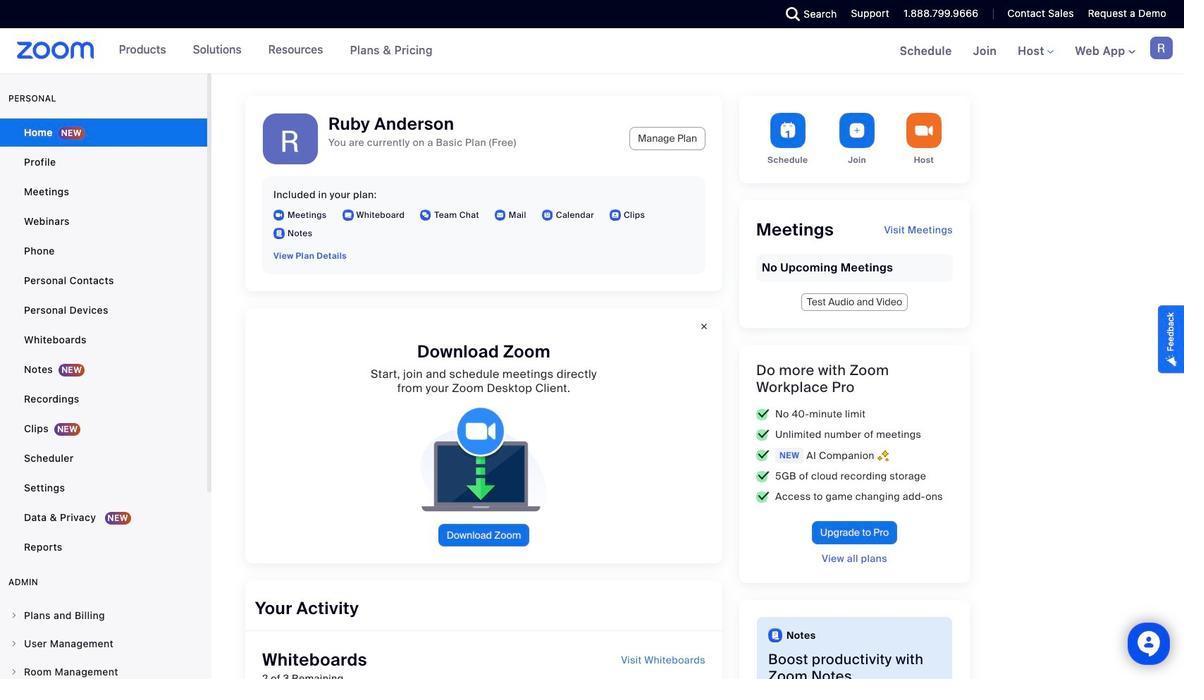 Task type: describe. For each thing, give the bounding box(es) containing it.
profile.zoom_notes image
[[274, 228, 285, 239]]

2 menu item from the top
[[0, 631, 207, 657]]

1 right image from the top
[[10, 611, 18, 620]]

host image
[[907, 113, 942, 148]]

1 check box image from the top
[[757, 409, 770, 420]]

3 right image from the top
[[10, 668, 18, 676]]

profile.zoom_team_chat image
[[420, 209, 432, 221]]

3 check box image from the top
[[757, 450, 770, 461]]

3 menu item from the top
[[0, 659, 207, 679]]

join image
[[840, 113, 875, 148]]

personal menu menu
[[0, 118, 207, 563]]

profile.zoom_mail image
[[495, 209, 506, 221]]

1 menu item from the top
[[0, 602, 207, 629]]

profile.zoom_calendar image
[[542, 209, 553, 221]]

meetings navigation
[[890, 28, 1185, 75]]

profile.zoom_clips image
[[610, 209, 621, 221]]

2 right image from the top
[[10, 640, 18, 648]]

profile picture image
[[1151, 37, 1174, 59]]



Task type: vqa. For each thing, say whether or not it's contained in the screenshot.
Close "icon"
no



Task type: locate. For each thing, give the bounding box(es) containing it.
download zoom image
[[410, 407, 559, 513]]

zoom logo image
[[17, 42, 94, 59]]

0 vertical spatial menu item
[[0, 602, 207, 629]]

profile.zoom_meetings image
[[274, 209, 285, 221]]

0 vertical spatial right image
[[10, 611, 18, 620]]

2 check box image from the top
[[757, 429, 770, 440]]

avatar image
[[263, 114, 318, 169]]

notes image
[[769, 628, 783, 642]]

1 vertical spatial menu item
[[0, 631, 207, 657]]

admin menu menu
[[0, 602, 207, 679]]

2 vertical spatial right image
[[10, 668, 18, 676]]

product information navigation
[[108, 28, 444, 73]]

banner
[[0, 28, 1185, 75]]

1 vertical spatial right image
[[10, 640, 18, 648]]

check box image
[[757, 491, 770, 502]]

right image
[[10, 611, 18, 620], [10, 640, 18, 648], [10, 668, 18, 676]]

profile.zoom_whiteboard image
[[342, 209, 354, 221]]

check box image
[[757, 409, 770, 420], [757, 429, 770, 440], [757, 450, 770, 461], [757, 471, 770, 482]]

menu item
[[0, 602, 207, 629], [0, 631, 207, 657], [0, 659, 207, 679]]

4 check box image from the top
[[757, 471, 770, 482]]

advanced feature image
[[878, 450, 889, 462]]

schedule image
[[771, 113, 806, 148]]

2 vertical spatial menu item
[[0, 659, 207, 679]]



